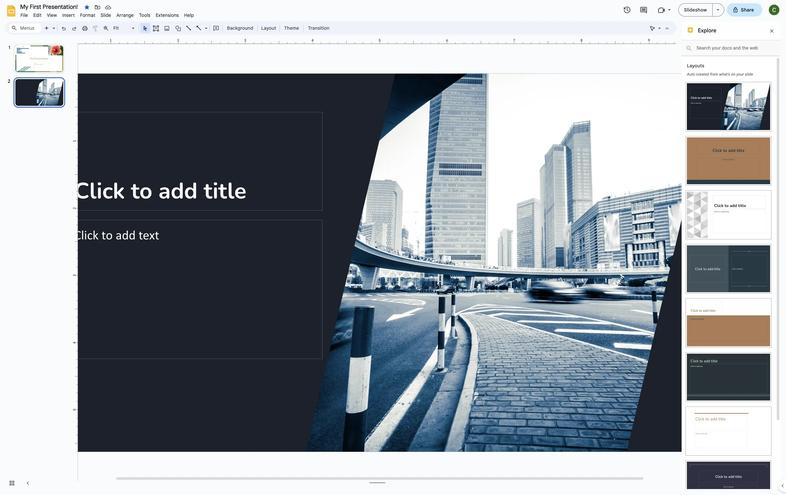 Task type: locate. For each thing, give the bounding box(es) containing it.
transition
[[308, 25, 330, 31]]

layouts element
[[682, 57, 776, 495]]

slide
[[745, 72, 753, 77]]

navigation
[[0, 37, 73, 495]]

new slide with layout image
[[51, 24, 55, 26]]

background button
[[224, 23, 256, 33]]

help menu item
[[182, 11, 197, 19]]

tools
[[139, 12, 150, 18]]

menu bar
[[18, 9, 197, 19]]

Star checkbox
[[82, 3, 92, 12]]

Menus field
[[8, 23, 41, 33]]

layouts auto created from what's on your slide
[[687, 63, 753, 77]]

background
[[227, 25, 253, 31]]

file menu item
[[18, 11, 31, 19]]

theme button
[[281, 23, 302, 33]]

mode and view toolbar
[[647, 21, 672, 35]]

navigation inside explore "application"
[[0, 37, 73, 495]]

transition button
[[305, 23, 332, 33]]

arrange menu item
[[114, 11, 136, 19]]

help
[[184, 12, 194, 18]]

what's
[[719, 72, 730, 77]]

format
[[80, 12, 95, 18]]

edit menu item
[[31, 11, 44, 19]]

insert menu item
[[60, 11, 77, 19]]

shape image
[[174, 23, 182, 33]]

menu bar containing file
[[18, 9, 197, 19]]

start slideshow (⌘+enter) image
[[717, 9, 719, 11]]

share button
[[727, 3, 762, 17]]

insert
[[62, 12, 75, 18]]

layout
[[261, 25, 276, 31]]

Rename text field
[[18, 3, 82, 11]]

explore section
[[682, 21, 781, 495]]

extensions menu item
[[153, 11, 182, 19]]

slideshow
[[684, 7, 707, 13]]

slideshow button
[[679, 3, 713, 17]]



Task type: describe. For each thing, give the bounding box(es) containing it.
layouts heading
[[687, 63, 704, 69]]

theme
[[284, 25, 299, 31]]

Search your docs and the web text field
[[682, 40, 780, 56]]

Zoom field
[[111, 23, 137, 33]]

auto
[[687, 72, 695, 77]]

view
[[47, 12, 57, 18]]

your
[[737, 72, 744, 77]]

edit
[[33, 12, 42, 18]]

file
[[20, 12, 28, 18]]

view menu item
[[44, 11, 60, 19]]

explore
[[698, 27, 716, 34]]

slide
[[101, 12, 111, 18]]

format menu item
[[77, 11, 98, 19]]

from
[[710, 72, 718, 77]]

main toolbar
[[41, 23, 333, 33]]

arrange
[[116, 12, 134, 18]]

extensions
[[156, 12, 179, 18]]

layouts grid
[[682, 77, 776, 495]]

menu bar inside menu bar banner
[[18, 9, 197, 19]]

layouts
[[687, 63, 704, 69]]

Zoom text field
[[112, 23, 131, 33]]

created
[[696, 72, 709, 77]]

tools menu item
[[136, 11, 153, 19]]

share
[[741, 7, 754, 13]]

explore application
[[0, 0, 786, 495]]

on
[[731, 72, 736, 77]]

insert image image
[[163, 23, 171, 33]]

layout button
[[259, 23, 278, 33]]

slide menu item
[[98, 11, 114, 19]]

menu bar banner
[[0, 0, 786, 495]]



Task type: vqa. For each thing, say whether or not it's contained in the screenshot.
tab list
no



